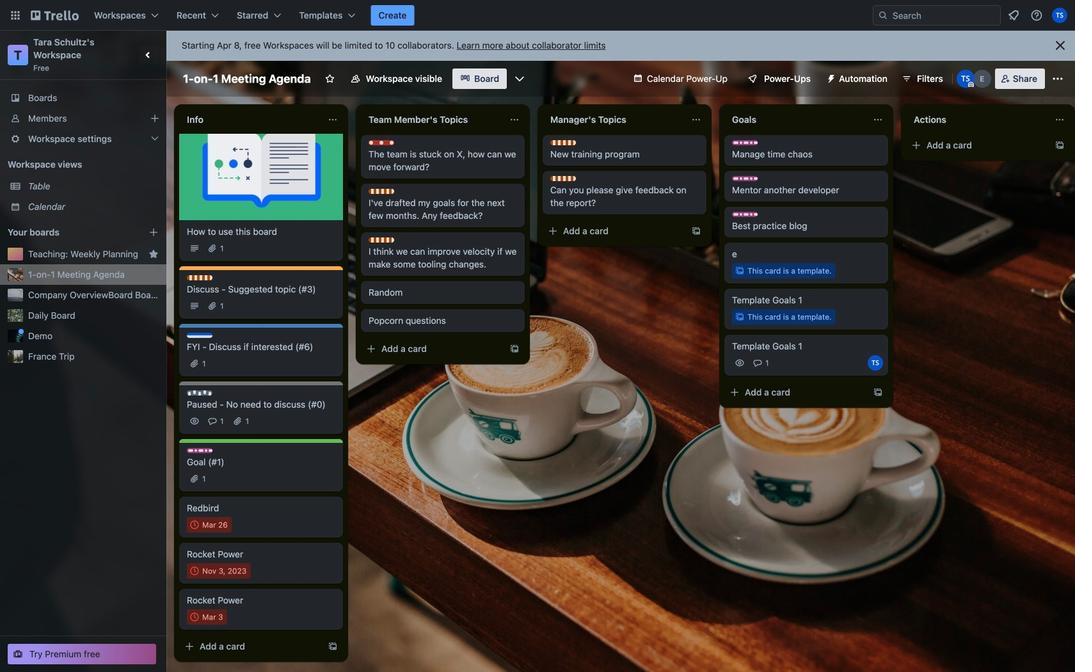 Task type: vqa. For each thing, say whether or not it's contained in the screenshot.
third 📝 Notes from the bottom of the page
no



Task type: locate. For each thing, give the bounding box(es) containing it.
tara schultz (taraschultz7) image
[[1052, 8, 1068, 23]]

open information menu image
[[1031, 9, 1044, 22]]

color: orange, title: "discuss" element
[[551, 140, 576, 145], [551, 176, 576, 181], [369, 189, 394, 194], [369, 238, 394, 243], [187, 275, 213, 280]]

0 notifications image
[[1006, 8, 1022, 23]]

0 vertical spatial create from template… image
[[691, 226, 702, 236]]

back to home image
[[31, 5, 79, 26]]

None checkbox
[[187, 563, 250, 579]]

0 vertical spatial tara schultz (taraschultz7) image
[[957, 70, 975, 88]]

0 horizontal spatial tara schultz (taraschultz7) image
[[868, 355, 883, 371]]

create from template… image
[[691, 226, 702, 236], [510, 344, 520, 354], [328, 641, 338, 652]]

Board name text field
[[177, 69, 317, 89]]

create from template… image
[[1055, 140, 1065, 150], [873, 387, 883, 398]]

1 vertical spatial create from template… image
[[510, 344, 520, 354]]

tara schultz (taraschultz7) image
[[957, 70, 975, 88], [868, 355, 883, 371]]

0 horizontal spatial create from template… image
[[328, 641, 338, 652]]

color: pink, title: "goal" element
[[732, 140, 758, 145], [732, 176, 758, 181], [732, 212, 758, 217], [187, 448, 213, 453]]

color: blue, title: "fyi" element
[[187, 333, 213, 338]]

color: red, title: "blocker" element
[[369, 140, 394, 145]]

color: black, title: "paused" element
[[187, 391, 213, 396]]

1 horizontal spatial create from template… image
[[1055, 140, 1065, 150]]

1 vertical spatial create from template… image
[[873, 387, 883, 398]]

0 vertical spatial create from template… image
[[1055, 140, 1065, 150]]

None text field
[[543, 109, 686, 130]]

workspace navigation collapse icon image
[[140, 46, 157, 64]]

None text field
[[179, 109, 323, 130], [361, 109, 504, 130], [725, 109, 868, 130], [907, 109, 1050, 130], [179, 109, 323, 130], [361, 109, 504, 130], [725, 109, 868, 130], [907, 109, 1050, 130]]

primary element
[[0, 0, 1076, 31]]

1 horizontal spatial create from template… image
[[510, 344, 520, 354]]

starred icon image
[[149, 249, 159, 259]]

None checkbox
[[187, 517, 232, 533], [187, 609, 227, 625], [187, 517, 232, 533], [187, 609, 227, 625]]



Task type: describe. For each thing, give the bounding box(es) containing it.
1 vertical spatial tara schultz (taraschultz7) image
[[868, 355, 883, 371]]

your boards with 6 items element
[[8, 225, 129, 240]]

sm image
[[821, 69, 839, 86]]

ethanhunt1 (ethanhunt117) image
[[974, 70, 992, 88]]

add board image
[[149, 227, 159, 238]]

star or unstar board image
[[325, 74, 335, 84]]

0 horizontal spatial create from template… image
[[873, 387, 883, 398]]

search image
[[878, 10, 889, 20]]

2 horizontal spatial create from template… image
[[691, 226, 702, 236]]

customize views image
[[514, 72, 526, 85]]

Search field
[[873, 5, 1001, 26]]

show menu image
[[1052, 72, 1065, 85]]

2 vertical spatial create from template… image
[[328, 641, 338, 652]]

this member is an admin of this board. image
[[968, 82, 974, 88]]

1 horizontal spatial tara schultz (taraschultz7) image
[[957, 70, 975, 88]]



